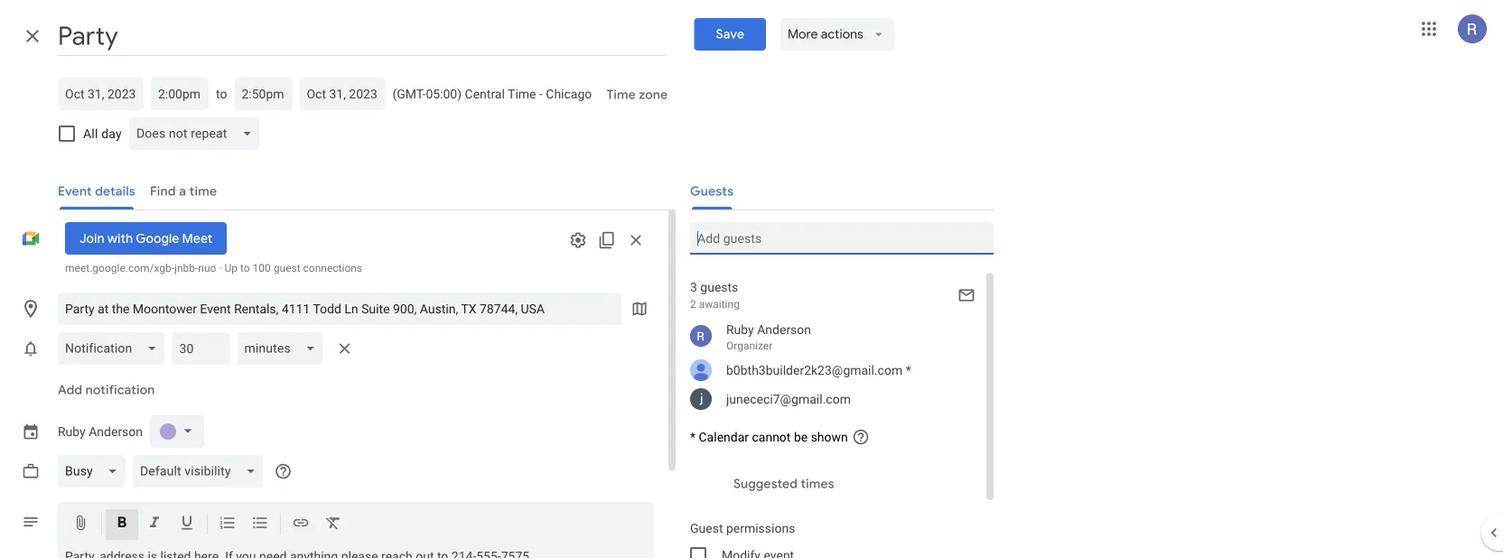 Task type: locate. For each thing, give the bounding box(es) containing it.
0 vertical spatial anderson
[[757, 322, 812, 337]]

actions
[[821, 26, 864, 42]]

0 horizontal spatial *
[[690, 430, 696, 445]]

cannot
[[752, 430, 791, 445]]

all day
[[83, 126, 122, 141]]

1 vertical spatial anderson
[[89, 424, 143, 439]]

bulleted list image
[[251, 514, 269, 535]]

guest
[[690, 521, 723, 536]]

End time text field
[[242, 83, 285, 105]]

Start date text field
[[65, 83, 136, 105]]

suggested times
[[734, 476, 835, 492]]

guest permissions group
[[676, 515, 987, 558]]

guests
[[701, 280, 739, 295]]

Location text field
[[65, 293, 614, 325]]

b0bth3builder2k23@gmail.com tree item
[[676, 356, 987, 385]]

calendar
[[699, 430, 749, 445]]

1 horizontal spatial time
[[607, 87, 636, 103]]

bold image
[[113, 514, 131, 535]]

anderson
[[757, 322, 812, 337], [89, 424, 143, 439]]

0 vertical spatial ruby
[[727, 322, 754, 337]]

Minutes in advance for notification number field
[[179, 333, 223, 365]]

with
[[107, 230, 133, 247]]

time
[[508, 86, 536, 101], [607, 87, 636, 103]]

day
[[101, 126, 122, 141]]

central
[[465, 86, 505, 101]]

ruby up organizer
[[727, 322, 754, 337]]

to right up
[[240, 262, 250, 275]]

ruby
[[727, 322, 754, 337], [58, 424, 86, 439]]

ruby down add
[[58, 424, 86, 439]]

suggested times button
[[727, 468, 842, 501]]

jnbb-
[[174, 262, 198, 275]]

anderson up organizer
[[757, 322, 812, 337]]

guest
[[274, 262, 301, 275]]

0 vertical spatial to
[[216, 86, 227, 101]]

0 vertical spatial *
[[906, 363, 912, 378]]

* left "calendar" at the bottom of the page
[[690, 430, 696, 445]]

shown
[[811, 430, 848, 445]]

0 horizontal spatial anderson
[[89, 424, 143, 439]]

anderson inside the ruby anderson organizer
[[757, 322, 812, 337]]

save
[[716, 26, 745, 42]]

-
[[539, 86, 543, 101]]

formatting options toolbar
[[58, 502, 654, 546]]

chicago
[[546, 86, 592, 101]]

to
[[216, 86, 227, 101], [240, 262, 250, 275]]

anderson for ruby anderson organizer
[[757, 322, 812, 337]]

connections
[[303, 262, 362, 275]]

zone
[[639, 87, 668, 103]]

meet.google.com/xgb-jnbb-nuo · up to 100 guest connections
[[65, 262, 362, 275]]

more actions arrow_drop_down
[[788, 26, 887, 42]]

to left end time text box
[[216, 86, 227, 101]]

ruby for ruby anderson
[[58, 424, 86, 439]]

* calendar cannot be shown
[[690, 430, 848, 445]]

time left zone
[[607, 87, 636, 103]]

30 minutes before element
[[58, 329, 359, 369]]

time left -
[[508, 86, 536, 101]]

*
[[906, 363, 912, 378], [690, 430, 696, 445]]

* up junececi7@gmail.com tree item
[[906, 363, 912, 378]]

time zone button
[[599, 79, 675, 111]]

0 horizontal spatial ruby
[[58, 424, 86, 439]]

guests invited to this event. tree
[[676, 318, 987, 414]]

underline image
[[178, 514, 196, 535]]

1 horizontal spatial *
[[906, 363, 912, 378]]

Description text field
[[58, 549, 654, 558]]

join with google meet link
[[65, 222, 227, 255]]

1 vertical spatial to
[[240, 262, 250, 275]]

be
[[794, 430, 808, 445]]

ruby anderson organizer
[[727, 322, 812, 352]]

1 horizontal spatial anderson
[[757, 322, 812, 337]]

save button
[[694, 18, 766, 51]]

None field
[[129, 117, 267, 150], [58, 333, 172, 365], [237, 333, 330, 365], [58, 455, 133, 488], [133, 455, 271, 488], [129, 117, 267, 150], [58, 333, 172, 365], [237, 333, 330, 365], [58, 455, 133, 488], [133, 455, 271, 488]]

1 horizontal spatial to
[[240, 262, 250, 275]]

ruby inside the ruby anderson organizer
[[727, 322, 754, 337]]

anderson down notification
[[89, 424, 143, 439]]

join
[[80, 230, 104, 247]]

1 vertical spatial *
[[690, 430, 696, 445]]

junececi7@gmail.com tree item
[[676, 385, 987, 414]]

1 horizontal spatial ruby
[[727, 322, 754, 337]]

arrow_drop_down
[[871, 26, 887, 42]]

1 vertical spatial ruby
[[58, 424, 86, 439]]

junececi7@gmail.com
[[727, 392, 851, 407]]



Task type: describe. For each thing, give the bounding box(es) containing it.
Guests text field
[[698, 222, 987, 255]]

(gmt-05:00) central time - chicago
[[393, 86, 592, 101]]

times
[[801, 476, 835, 492]]

numbered list image
[[219, 514, 237, 535]]

permissions
[[726, 521, 796, 536]]

italic image
[[145, 514, 164, 535]]

Start time text field
[[158, 83, 202, 105]]

ruby anderson
[[58, 424, 143, 439]]

insert link image
[[292, 514, 310, 535]]

0 horizontal spatial time
[[508, 86, 536, 101]]

awaiting
[[699, 298, 740, 311]]

more
[[788, 26, 818, 42]]

3
[[690, 280, 698, 295]]

b0bth3builder2k23@gmail.com
[[727, 363, 903, 378]]

guest permissions
[[690, 521, 796, 536]]

join with google meet
[[80, 230, 213, 247]]

ruby anderson, organizer tree item
[[676, 318, 987, 356]]

Title text field
[[58, 16, 666, 56]]

End date text field
[[307, 83, 378, 105]]

nuo
[[198, 262, 216, 275]]

anderson for ruby anderson
[[89, 424, 143, 439]]

add
[[58, 382, 82, 399]]

google
[[136, 230, 179, 247]]

meet.google.com/xgb-
[[65, 262, 174, 275]]

(gmt-
[[393, 86, 426, 101]]

ruby for ruby anderson organizer
[[727, 322, 754, 337]]

·
[[219, 262, 222, 275]]

b0bth3builder2k23@gmail.com *
[[727, 363, 912, 378]]

time zone
[[607, 87, 668, 103]]

3 guests 2 awaiting
[[690, 280, 740, 311]]

up
[[225, 262, 238, 275]]

notification
[[85, 382, 155, 399]]

meet
[[182, 230, 213, 247]]

suggested
[[734, 476, 798, 492]]

05:00)
[[426, 86, 462, 101]]

all
[[83, 126, 98, 141]]

add notification
[[58, 382, 155, 399]]

2
[[690, 298, 696, 311]]

organizer
[[727, 340, 773, 352]]

* inside b0bth3builder2k23@gmail.com tree item
[[906, 363, 912, 378]]

add notification button
[[51, 369, 162, 412]]

100
[[253, 262, 271, 275]]

remove formatting image
[[324, 514, 342, 535]]

0 horizontal spatial to
[[216, 86, 227, 101]]

time inside "button"
[[607, 87, 636, 103]]



Task type: vqa. For each thing, say whether or not it's contained in the screenshot.
heading
no



